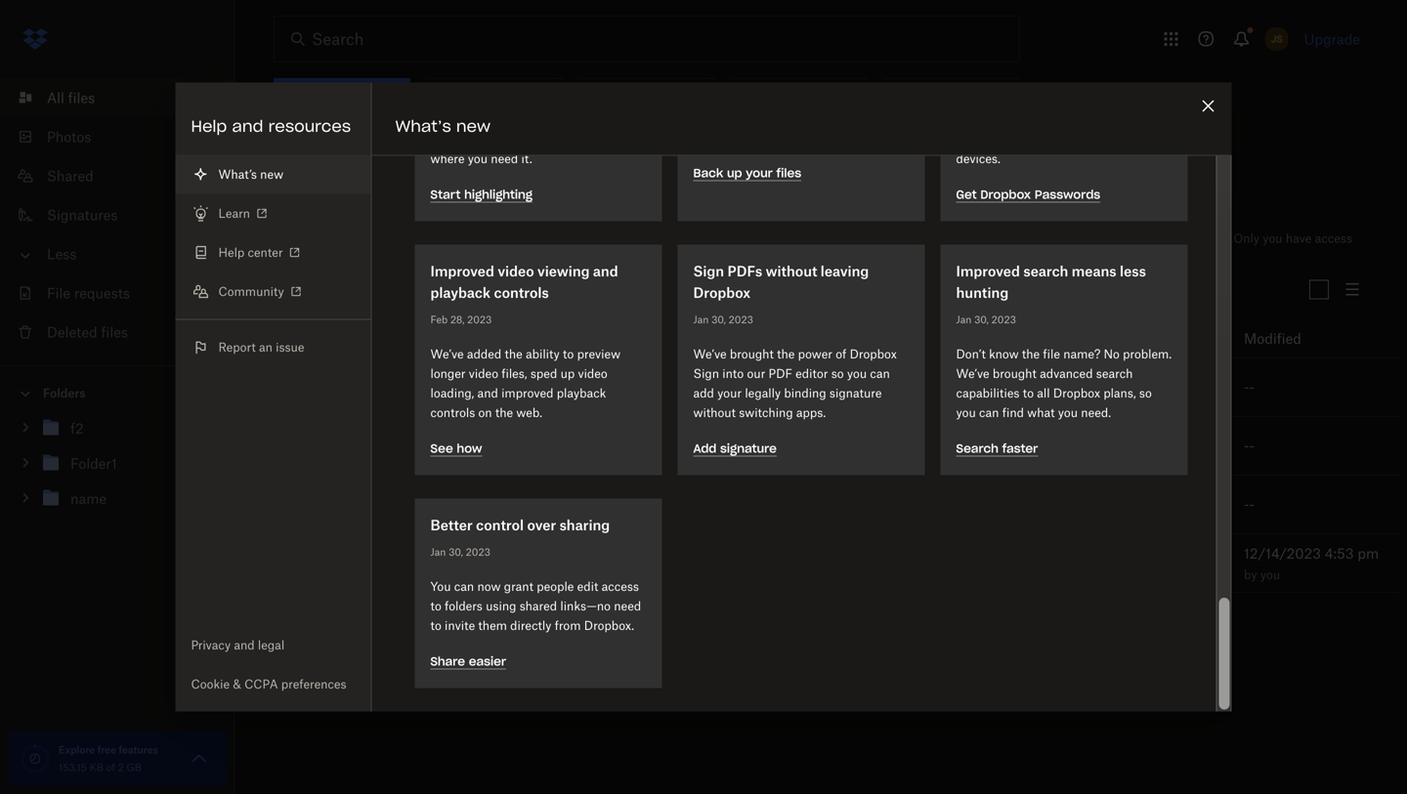 Task type: vqa. For each thing, say whether or not it's contained in the screenshot.
a
no



Task type: describe. For each thing, give the bounding box(es) containing it.
sync
[[1043, 132, 1068, 147]]

hunting
[[956, 284, 1009, 301]]

intro to dropbox.pdf
[[336, 555, 467, 572]]

the for dropbox
[[777, 347, 795, 362]]

deleted files link
[[16, 313, 235, 352]]

sign pdfs without leaving dropbox
[[693, 263, 869, 301]]

by
[[1244, 568, 1258, 583]]

2
[[118, 762, 124, 774]]

what
[[1027, 406, 1055, 420]]

signature inside we've brought the power of dropbox sign into our pdf editor so you can add your legally binding signature without switching apps.
[[830, 386, 882, 401]]

improved video viewing and playback controls
[[431, 263, 618, 301]]

improved for hunting
[[956, 263, 1020, 280]]

devices.
[[956, 151, 1001, 166]]

learn
[[218, 206, 250, 221]]

dropbox inside sign pdfs without leaving dropbox
[[693, 284, 751, 301]]

viewing
[[538, 263, 590, 280]]

in inside users on our free basic plan can now store unlimited passwords and payment card information in dropbox passwords and sync across three devices.
[[1104, 112, 1114, 127]]

pdf inside we've brought the power of dropbox sign into our pdf editor so you can add your legally binding signature without switching apps.
[[769, 367, 793, 381]]

you
[[431, 580, 451, 594]]

our inside users on our free basic plan can now store unlimited passwords and payment card information in dropbox passwords and sync across three devices.
[[1008, 73, 1027, 88]]

name
[[336, 497, 372, 513]]

&
[[233, 677, 241, 692]]

and down card
[[1019, 132, 1040, 147]]

from inside you can now grant people edit access to folders using shared links—no need to invite them directly from dropbox.
[[555, 619, 581, 633]]

video down "added"
[[469, 367, 498, 381]]

28,
[[450, 314, 465, 326]]

to inside the don't know the file name? no problem. we've brought advanced search capabilities to all dropbox plans, so you can find what you need.
[[1023, 386, 1034, 401]]

0 vertical spatial what's new
[[395, 116, 491, 136]]

card
[[1008, 112, 1033, 127]]

photos link
[[16, 117, 235, 156]]

to left invite
[[431, 619, 442, 633]]

jan 30, 2023 for dropbox
[[693, 314, 753, 326]]

your for from
[[381, 175, 409, 192]]

into
[[723, 367, 744, 381]]

see how link
[[431, 439, 482, 457]]

you down let
[[468, 151, 488, 166]]

easier
[[469, 654, 506, 670]]

up inside 'link'
[[727, 166, 742, 181]]

we've inside the don't know the file name? no problem. we've brought advanced search capabilities to all dropbox plans, so you can find what you need.
[[956, 367, 990, 381]]

improved
[[501, 386, 554, 401]]

advanced
[[1040, 367, 1093, 381]]

get dropbox passwords
[[956, 187, 1101, 202]]

our inside we've brought the power of dropbox sign into our pdf editor so you can add your legally binding signature without switching apps.
[[747, 367, 766, 381]]

you left have
[[1263, 231, 1283, 246]]

signatures link
[[16, 195, 235, 235]]

to inside "we've added the ability to preview longer video files, sped up video loading, and improved playback controls on the web."
[[563, 347, 574, 362]]

quota usage element
[[20, 744, 51, 775]]

without inside sign pdfs without leaving dropbox
[[766, 263, 818, 280]]

of inside explore free features 153.15 kb of 2 gb
[[106, 762, 115, 774]]

cookie & ccpa preferences button
[[175, 665, 371, 704]]

all inside list item
[[47, 89, 64, 106]]

back up your files link
[[693, 164, 802, 181]]

it.
[[521, 151, 532, 166]]

center
[[248, 245, 283, 260]]

over
[[527, 517, 556, 534]]

help for help and resources
[[191, 116, 227, 136]]

0 horizontal spatial from
[[347, 175, 377, 192]]

your inside we've brought the power of dropbox sign into our pdf editor so you can add your legally binding signature without switching apps.
[[718, 386, 742, 401]]

grant
[[504, 580, 534, 594]]

we've brought the power of dropbox sign into our pdf editor so you can add your legally binding signature without switching apps.
[[693, 347, 897, 420]]

need inside "pdf editing in dropbox is getting more powerful. the addition of highlighting and freeform drawing tools let you bring attention to exactly where you need it."
[[491, 151, 518, 166]]

more
[[431, 93, 459, 108]]

new inside button
[[260, 167, 283, 182]]

controls inside "we've added the ability to preview longer video files, sped up video loading, and improved playback controls on the web."
[[431, 406, 475, 420]]

and inside "we've added the ability to preview longer video files, sped up video loading, and improved playback controls on the web."
[[478, 386, 498, 401]]

the left web.
[[495, 406, 513, 420]]

and left legal
[[234, 638, 255, 653]]

shared
[[520, 599, 557, 614]]

share
[[431, 654, 465, 670]]

files inside 'link'
[[777, 166, 802, 181]]

sped
[[531, 367, 557, 381]]

upgrade link
[[1305, 31, 1361, 47]]

all files list item
[[0, 78, 235, 117]]

directly
[[510, 619, 552, 633]]

community link
[[175, 272, 371, 311]]

preview
[[577, 347, 621, 362]]

jan for dropbox
[[693, 314, 709, 326]]

now inside users on our free basic plan can now store unlimited passwords and payment card information in dropbox passwords and sync across three devices.
[[1139, 73, 1162, 88]]

get
[[956, 187, 977, 202]]

add
[[693, 441, 717, 456]]

1 vertical spatial all
[[274, 225, 299, 252]]

30, for dropbox
[[712, 314, 726, 326]]

dropbox inside get dropbox passwords link
[[981, 187, 1031, 202]]

help and resources dialog
[[175, 0, 1232, 712]]

pdf editing in dropbox is getting more powerful. the addition of highlighting and freeform drawing tools let you bring attention to exactly where you need it.
[[431, 73, 640, 166]]

0 vertical spatial new
[[456, 116, 491, 136]]

and inside improved video viewing and playback controls
[[593, 263, 618, 280]]

can inside the don't know the file name? no problem. we've brought advanced search capabilities to all dropbox plans, so you can find what you need.
[[979, 406, 999, 420]]

legal
[[258, 638, 285, 653]]

jan 30, 2023 for hunting
[[956, 314, 1016, 326]]

table containing name
[[246, 320, 1403, 593]]

12/14/2023
[[1244, 545, 1321, 562]]

an
[[259, 340, 273, 355]]

files up recents button in the left top of the page
[[306, 225, 352, 252]]

less
[[47, 246, 77, 262]]

all
[[1037, 386, 1050, 401]]

pdfs
[[728, 263, 763, 280]]

attention
[[533, 132, 584, 147]]

name f2, modified 11/20/2023 11:54 am, element
[[274, 359, 1403, 417]]

you down the add to starred "image"
[[1058, 406, 1078, 420]]

cookie & ccpa preferences
[[191, 677, 347, 692]]

controls inside improved video viewing and playback controls
[[494, 284, 549, 301]]

playback inside "we've added the ability to preview longer video files, sped up video loading, and improved playback controls on the web."
[[557, 386, 606, 401]]

only you have access
[[1234, 231, 1353, 246]]

of inside "pdf editing in dropbox is getting more powerful. the addition of highlighting and freeform drawing tools let you bring attention to exactly where you need it."
[[591, 93, 601, 108]]

2023 for playback
[[467, 314, 492, 326]]

explore
[[59, 744, 95, 757]]

dropbox inside the don't know the file name? no problem. we've brought advanced search capabilities to all dropbox plans, so you can find what you need.
[[1053, 386, 1101, 401]]

folder1 link
[[336, 434, 383, 458]]

share easier
[[431, 654, 506, 670]]

ability
[[526, 347, 560, 362]]

access inside table
[[1149, 330, 1193, 347]]

sign inside sign pdfs without leaving dropbox
[[693, 263, 724, 280]]

help for help center
[[218, 245, 245, 260]]

file
[[1043, 347, 1060, 362]]

requests
[[74, 285, 130, 302]]

preferences
[[281, 677, 347, 692]]

modified
[[1244, 330, 1302, 347]]

0 horizontal spatial jan
[[431, 546, 446, 559]]

know
[[989, 347, 1019, 362]]

control
[[476, 517, 524, 534]]

can inside users on our free basic plan can now store unlimited passwords and payment card information in dropbox passwords and sync across three devices.
[[1115, 73, 1135, 88]]

so inside we've brought the power of dropbox sign into our pdf editor so you can add your legally binding signature without switching apps.
[[831, 367, 844, 381]]

basic
[[1055, 73, 1085, 88]]

and down plan
[[1106, 93, 1127, 108]]

automated for name f2, modified 11/20/2023 11:54 am, element
[[977, 381, 1031, 394]]

deleted
[[47, 324, 97, 341]]

name name, modified 12/7/2023 2:26 pm, element
[[274, 476, 1403, 535]]

photos
[[47, 129, 91, 145]]

0 horizontal spatial 30,
[[449, 546, 463, 559]]

report an issue link
[[175, 328, 371, 367]]

where
[[431, 151, 465, 166]]

2 horizontal spatial access
[[1315, 231, 1353, 246]]

users on our free basic plan can now store unlimited passwords and payment card information in dropbox passwords and sync across three devices.
[[956, 73, 1164, 166]]

playback inside improved video viewing and playback controls
[[431, 284, 491, 301]]

access inside you can now grant people edit access to folders using shared links—no need to invite them directly from dropbox.
[[602, 580, 639, 594]]

using
[[486, 599, 517, 614]]

folders
[[445, 599, 483, 614]]

name intro to dropbox.pdf, modified 12/14/2023 4:53 pm, element
[[274, 535, 1403, 593]]

don't know the file name? no problem. we've brought advanced search capabilities to all dropbox plans, so you can find what you need.
[[956, 347, 1172, 420]]

recents button
[[274, 274, 357, 305]]

jan for hunting
[[956, 314, 972, 326]]

less image
[[16, 246, 35, 265]]

and up what's new button
[[232, 116, 263, 136]]

and inside "pdf editing in dropbox is getting more powerful. the addition of highlighting and freeform drawing tools let you bring attention to exactly where you need it."
[[501, 112, 522, 127]]

video inside improved video viewing and playback controls
[[498, 263, 534, 280]]

files,
[[502, 367, 527, 381]]

privacy
[[191, 638, 231, 653]]

apps.
[[797, 406, 826, 420]]

only you button
[[1088, 378, 1145, 399]]

30, for hunting
[[975, 314, 989, 326]]

get dropbox passwords link
[[956, 185, 1101, 203]]

leaving
[[821, 263, 869, 280]]

name?
[[1064, 347, 1101, 362]]

to inside "element"
[[370, 555, 383, 572]]

add signature
[[693, 441, 777, 456]]



Task type: locate. For each thing, give the bounding box(es) containing it.
less
[[1120, 263, 1146, 280]]

store
[[956, 93, 984, 108]]

free up kb
[[97, 744, 116, 757]]

1 -- from the top
[[1244, 379, 1255, 396]]

2 horizontal spatial 30,
[[975, 314, 989, 326]]

improved up "feb 28, 2023"
[[431, 263, 494, 280]]

of down getting
[[591, 93, 601, 108]]

1 vertical spatial help
[[218, 245, 245, 260]]

signature right the binding
[[830, 386, 882, 401]]

2023 for hunting
[[992, 314, 1016, 326]]

0 vertical spatial passwords
[[956, 132, 1016, 147]]

0 vertical spatial our
[[1008, 73, 1027, 88]]

1 vertical spatial of
[[836, 347, 847, 362]]

0 vertical spatial without
[[766, 263, 818, 280]]

passwords down sync
[[1035, 187, 1101, 202]]

getting
[[576, 73, 616, 88]]

dropbox inside "pdf editing in dropbox is getting more powerful. the addition of highlighting and freeform drawing tools let you bring attention to exactly where you need it."
[[513, 73, 560, 88]]

automated
[[977, 381, 1031, 394], [977, 440, 1031, 452]]

folders
[[43, 386, 86, 401]]

0 horizontal spatial playback
[[431, 284, 491, 301]]

now right plan
[[1139, 73, 1162, 88]]

0 vertical spatial so
[[831, 367, 844, 381]]

controls down viewing
[[494, 284, 549, 301]]

new
[[456, 116, 491, 136], [260, 167, 283, 182]]

search inside the don't know the file name? no problem. we've brought advanced search capabilities to all dropbox plans, so you can find what you need.
[[1096, 367, 1133, 381]]

dropbox down the advanced
[[1053, 386, 1101, 401]]

1 horizontal spatial need
[[614, 599, 641, 614]]

1 horizontal spatial all
[[274, 225, 299, 252]]

search
[[956, 441, 999, 456]]

problem.
[[1123, 347, 1172, 362]]

you right by
[[1261, 568, 1281, 583]]

0 vertical spatial in
[[500, 73, 510, 88]]

report
[[218, 340, 256, 355]]

of left 2
[[106, 762, 115, 774]]

1 vertical spatial from
[[555, 619, 581, 633]]

1 horizontal spatial jan
[[693, 314, 709, 326]]

1 horizontal spatial playback
[[557, 386, 606, 401]]

1 sign from the top
[[693, 263, 724, 280]]

0 horizontal spatial need
[[491, 151, 518, 166]]

access right have
[[1315, 231, 1353, 246]]

files right "back"
[[777, 166, 802, 181]]

sign left pdfs
[[693, 263, 724, 280]]

dropbox image
[[16, 20, 55, 59]]

free inside users on our free basic plan can now store unlimited passwords and payment card information in dropbox passwords and sync across three devices.
[[1030, 73, 1051, 88]]

2 horizontal spatial jan
[[956, 314, 972, 326]]

0 vertical spatial need
[[491, 151, 518, 166]]

automated down find
[[977, 440, 1031, 452]]

bring
[[501, 132, 530, 147]]

1 vertical spatial on
[[478, 406, 492, 420]]

0 vertical spatial all files
[[47, 89, 95, 106]]

from right suggested
[[347, 175, 377, 192]]

payment
[[956, 112, 1005, 127]]

your for up
[[746, 166, 773, 181]]

1 vertical spatial sign
[[693, 367, 719, 381]]

improved
[[431, 263, 494, 280], [956, 263, 1020, 280]]

1 vertical spatial signature
[[720, 441, 777, 456]]

1 horizontal spatial all files
[[274, 225, 352, 252]]

brought inside the don't know the file name? no problem. we've brought advanced search capabilities to all dropbox plans, so you can find what you need.
[[993, 367, 1037, 381]]

what's new inside button
[[218, 167, 283, 182]]

now inside you can now grant people edit access to folders using shared links—no need to invite them directly from dropbox.
[[477, 580, 501, 594]]

binding
[[784, 386, 827, 401]]

1 vertical spatial now
[[477, 580, 501, 594]]

automated up find
[[977, 381, 1031, 394]]

0 horizontal spatial brought
[[730, 347, 774, 362]]

30,
[[712, 314, 726, 326], [975, 314, 989, 326], [449, 546, 463, 559]]

files
[[68, 89, 95, 106], [777, 166, 802, 181], [306, 225, 352, 252], [101, 324, 128, 341]]

1 horizontal spatial search
[[1096, 367, 1133, 381]]

drawing
[[576, 112, 621, 127]]

-- inside name name, modified 12/7/2023 2:26 pm, element
[[1244, 497, 1255, 513]]

search down no
[[1096, 367, 1133, 381]]

1 horizontal spatial pdf
[[769, 367, 793, 381]]

help left center
[[218, 245, 245, 260]]

add to starred image
[[1049, 376, 1072, 399]]

the
[[505, 347, 523, 362], [777, 347, 795, 362], [1022, 347, 1040, 362], [495, 406, 513, 420]]

0 horizontal spatial search
[[1024, 263, 1069, 280]]

0 horizontal spatial on
[[478, 406, 492, 420]]

help up what's new button
[[191, 116, 227, 136]]

search faster link
[[956, 439, 1038, 457]]

of
[[591, 93, 601, 108], [836, 347, 847, 362], [106, 762, 115, 774]]

what's new up learn
[[218, 167, 283, 182]]

0 vertical spatial playback
[[431, 284, 491, 301]]

what's up learn
[[218, 167, 257, 182]]

2 vertical spatial access
[[602, 580, 639, 594]]

your inside 'link'
[[746, 166, 773, 181]]

2 horizontal spatial of
[[836, 347, 847, 362]]

1 horizontal spatial only
[[1234, 231, 1260, 246]]

dropbox up three
[[1117, 112, 1164, 127]]

1 vertical spatial brought
[[993, 367, 1037, 381]]

list
[[0, 66, 235, 366]]

dropbox inside users on our free basic plan can now store unlimited passwords and payment card information in dropbox passwords and sync across three devices.
[[1117, 112, 1164, 127]]

jan down better
[[431, 546, 446, 559]]

need up dropbox.
[[614, 599, 641, 614]]

in up powerful.
[[500, 73, 510, 88]]

what's
[[395, 116, 451, 136], [218, 167, 257, 182]]

0 horizontal spatial what's
[[218, 167, 257, 182]]

1 improved from the left
[[431, 263, 494, 280]]

only left have
[[1234, 231, 1260, 246]]

1 horizontal spatial access
[[1149, 330, 1193, 347]]

jan
[[693, 314, 709, 326], [956, 314, 972, 326], [431, 546, 446, 559]]

free inside explore free features 153.15 kb of 2 gb
[[97, 744, 116, 757]]

all up photos
[[47, 89, 64, 106]]

can down capabilities
[[979, 406, 999, 420]]

folders button
[[0, 378, 235, 407]]

your right "back"
[[746, 166, 773, 181]]

have
[[1286, 231, 1312, 246]]

who can access
[[1088, 330, 1193, 347]]

0 horizontal spatial passwords
[[956, 132, 1016, 147]]

0 horizontal spatial in
[[500, 73, 510, 88]]

we've inside "we've added the ability to preview longer video files, sped up video loading, and improved playback controls on the web."
[[431, 347, 464, 362]]

1 vertical spatial pdf
[[769, 367, 793, 381]]

to right 'ability'
[[563, 347, 574, 362]]

highlighting down 'it.'
[[464, 187, 533, 202]]

automated inside name f2, modified 11/20/2023 11:54 am, element
[[977, 381, 1031, 394]]

1 horizontal spatial 30,
[[712, 314, 726, 326]]

0 horizontal spatial controls
[[431, 406, 475, 420]]

help and resources
[[191, 116, 351, 136]]

find
[[1003, 406, 1024, 420]]

2 horizontal spatial jan 30, 2023
[[956, 314, 1016, 326]]

1 vertical spatial free
[[97, 744, 116, 757]]

0 vertical spatial highlighting
[[431, 112, 498, 127]]

can inside table
[[1122, 330, 1146, 347]]

sign up add
[[693, 367, 719, 381]]

1 vertical spatial in
[[1104, 112, 1114, 127]]

plans,
[[1104, 386, 1136, 401]]

you
[[478, 132, 498, 147], [468, 151, 488, 166], [1263, 231, 1283, 246], [847, 367, 867, 381], [1122, 380, 1145, 397], [956, 406, 976, 420], [1058, 406, 1078, 420], [1261, 568, 1281, 583]]

automated inside name folder1, modified 11/16/2023 2:30 pm, element
[[977, 440, 1031, 452]]

0 vertical spatial all
[[47, 89, 64, 106]]

the for hunting
[[1022, 347, 1040, 362]]

plan
[[1088, 73, 1112, 88]]

without inside we've brought the power of dropbox sign into our pdf editor so you can add your legally binding signature without switching apps.
[[693, 406, 736, 420]]

name
[[274, 330, 314, 347]]

you inside button
[[1122, 380, 1145, 397]]

can right plan
[[1115, 73, 1135, 88]]

search inside improved search means less hunting
[[1024, 263, 1069, 280]]

1 automated from the top
[[977, 381, 1031, 394]]

new down powerful.
[[456, 116, 491, 136]]

without down add
[[693, 406, 736, 420]]

on inside "we've added the ability to preview longer video files, sped up video loading, and improved playback controls on the web."
[[478, 406, 492, 420]]

only for only you
[[1088, 380, 1118, 397]]

to left all
[[1023, 386, 1034, 401]]

2023 down the "control"
[[466, 546, 491, 559]]

passwords inside users on our free basic plan can now store unlimited passwords and payment card information in dropbox passwords and sync across three devices.
[[956, 132, 1016, 147]]

starred
[[380, 281, 430, 298]]

0 vertical spatial up
[[727, 166, 742, 181]]

group
[[0, 407, 235, 531]]

0 vertical spatial --
[[1244, 379, 1255, 396]]

means
[[1072, 263, 1117, 280]]

passwords inside get dropbox passwords link
[[1035, 187, 1101, 202]]

2023 right 28,
[[467, 314, 492, 326]]

1 vertical spatial automated
[[977, 440, 1031, 452]]

1 horizontal spatial of
[[591, 93, 601, 108]]

access right no
[[1149, 330, 1193, 347]]

0 horizontal spatial access
[[602, 580, 639, 594]]

1 horizontal spatial improved
[[956, 263, 1020, 280]]

to down you
[[431, 599, 442, 614]]

see how
[[431, 441, 482, 456]]

2 horizontal spatial we've
[[956, 367, 990, 381]]

2 improved from the left
[[956, 263, 1020, 280]]

0 vertical spatial sign
[[693, 263, 724, 280]]

0 horizontal spatial pdf
[[431, 73, 454, 88]]

don't
[[956, 347, 986, 362]]

dropbox up the
[[513, 73, 560, 88]]

-- for name f2, modified 11/20/2023 11:54 am, element
[[1244, 379, 1255, 396]]

legally
[[745, 386, 781, 401]]

only up need.
[[1088, 380, 1118, 397]]

passwords down the payment
[[956, 132, 1016, 147]]

3 -- from the top
[[1244, 497, 1255, 513]]

--
[[1244, 379, 1255, 396], [1244, 438, 1255, 454], [1244, 497, 1255, 513]]

need.
[[1081, 406, 1111, 420]]

cookie
[[191, 677, 230, 692]]

1 vertical spatial search
[[1096, 367, 1133, 381]]

to down drawing
[[587, 132, 598, 147]]

the inside the don't know the file name? no problem. we've brought advanced search capabilities to all dropbox plans, so you can find what you need.
[[1022, 347, 1040, 362]]

community
[[218, 284, 284, 299]]

resources
[[268, 116, 351, 136]]

all files link
[[16, 78, 235, 117]]

1 horizontal spatial without
[[766, 263, 818, 280]]

1 horizontal spatial jan 30, 2023
[[693, 314, 753, 326]]

jan down hunting
[[956, 314, 972, 326]]

0 horizontal spatial up
[[561, 367, 575, 381]]

up inside "we've added the ability to preview longer video files, sped up video loading, and improved playback controls on the web."
[[561, 367, 575, 381]]

free left basic
[[1030, 73, 1051, 88]]

files down file requests link
[[101, 324, 128, 341]]

pdf up more
[[431, 73, 454, 88]]

sign inside we've brought the power of dropbox sign into our pdf editor so you can add your legally binding signature without switching apps.
[[693, 367, 719, 381]]

how
[[457, 441, 482, 456]]

1 horizontal spatial controls
[[494, 284, 549, 301]]

0 horizontal spatial now
[[477, 580, 501, 594]]

brought up 'into'
[[730, 347, 774, 362]]

1 vertical spatial only
[[1088, 380, 1118, 397]]

2 horizontal spatial your
[[746, 166, 773, 181]]

you inside we've brought the power of dropbox sign into our pdf editor so you can add your legally binding signature without switching apps.
[[847, 367, 867, 381]]

0 horizontal spatial of
[[106, 762, 115, 774]]

can inside we've brought the power of dropbox sign into our pdf editor so you can add your legally binding signature without switching apps.
[[870, 367, 890, 381]]

invite
[[445, 619, 475, 633]]

explore free features 153.15 kb of 2 gb
[[59, 744, 158, 774]]

new up the learn link
[[260, 167, 283, 182]]

is
[[564, 73, 573, 88]]

1 vertical spatial without
[[693, 406, 736, 420]]

access
[[1315, 231, 1353, 246], [1149, 330, 1193, 347], [602, 580, 639, 594]]

playback up "feb 28, 2023"
[[431, 284, 491, 301]]

0 vertical spatial now
[[1139, 73, 1162, 88]]

signature down switching
[[720, 441, 777, 456]]

search left means
[[1024, 263, 1069, 280]]

we've inside we've brought the power of dropbox sign into our pdf editor so you can add your legally binding signature without switching apps.
[[693, 347, 727, 362]]

on up "how"
[[478, 406, 492, 420]]

can right no
[[1122, 330, 1146, 347]]

you right let
[[478, 132, 498, 147]]

0 horizontal spatial your
[[381, 175, 409, 192]]

0 vertical spatial free
[[1030, 73, 1051, 88]]

you down capabilities
[[956, 406, 976, 420]]

playback down sped
[[557, 386, 606, 401]]

dropbox right get
[[981, 187, 1031, 202]]

the inside we've brought the power of dropbox sign into our pdf editor so you can add your legally binding signature without switching apps.
[[777, 347, 795, 362]]

your left activity
[[381, 175, 409, 192]]

what's down more
[[395, 116, 451, 136]]

-- inside name f2, modified 11/20/2023 11:54 am, element
[[1244, 379, 1255, 396]]

access right the edit
[[602, 580, 639, 594]]

free
[[1030, 73, 1051, 88], [97, 744, 116, 757]]

-- for name folder1, modified 11/16/2023 2:30 pm, element
[[1244, 438, 1255, 454]]

feb
[[431, 314, 448, 326]]

jan 30, 2023 down hunting
[[956, 314, 1016, 326]]

list containing all files
[[0, 66, 235, 366]]

-- inside name folder1, modified 11/16/2023 2:30 pm, element
[[1244, 438, 1255, 454]]

up right sped
[[561, 367, 575, 381]]

we've down don't
[[956, 367, 990, 381]]

users
[[956, 73, 988, 88]]

0 vertical spatial of
[[591, 93, 601, 108]]

1 vertical spatial highlighting
[[464, 187, 533, 202]]

only
[[1234, 231, 1260, 246], [1088, 380, 1118, 397]]

on inside users on our free basic plan can now store unlimited passwords and payment card information in dropbox passwords and sync across three devices.
[[991, 73, 1005, 88]]

1 horizontal spatial your
[[718, 386, 742, 401]]

1 vertical spatial our
[[747, 367, 766, 381]]

and right viewing
[[593, 263, 618, 280]]

-- for name name, modified 12/7/2023 2:26 pm, element
[[1244, 497, 1255, 513]]

edit
[[577, 580, 598, 594]]

1 vertical spatial need
[[614, 599, 641, 614]]

signatures
[[47, 207, 118, 223]]

highlighting up let
[[431, 112, 498, 127]]

feb 28, 2023
[[431, 314, 492, 326]]

2 -- from the top
[[1244, 438, 1255, 454]]

longer
[[431, 367, 466, 381]]

0 vertical spatial signature
[[830, 386, 882, 401]]

on
[[991, 73, 1005, 88], [478, 406, 492, 420]]

1 horizontal spatial passwords
[[1035, 187, 1101, 202]]

dropbox down pdfs
[[693, 284, 751, 301]]

0 vertical spatial on
[[991, 73, 1005, 88]]

improved inside improved search means less hunting
[[956, 263, 1020, 280]]

only for only you have access
[[1234, 231, 1260, 246]]

we've for sign pdfs without leaving dropbox
[[693, 347, 727, 362]]

tools
[[431, 132, 457, 147]]

what's new down more
[[395, 116, 491, 136]]

highlighting
[[431, 112, 498, 127], [464, 187, 533, 202]]

pdf inside "pdf editing in dropbox is getting more powerful. the addition of highlighting and freeform drawing tools let you bring attention to exactly where you need it."
[[431, 73, 454, 88]]

files inside list item
[[68, 89, 95, 106]]

on up 'unlimited'
[[991, 73, 1005, 88]]

files up photos
[[68, 89, 95, 106]]

1 vertical spatial what's
[[218, 167, 257, 182]]

1 horizontal spatial on
[[991, 73, 1005, 88]]

0 vertical spatial search
[[1024, 263, 1069, 280]]

up right "back"
[[727, 166, 742, 181]]

you right editor
[[847, 367, 867, 381]]

we've for improved video viewing and playback controls
[[431, 347, 464, 362]]

improved for playback
[[431, 263, 494, 280]]

our up 'unlimited'
[[1008, 73, 1027, 88]]

dropbox inside we've brought the power of dropbox sign into our pdf editor so you can add your legally binding signature without switching apps.
[[850, 347, 897, 362]]

0 horizontal spatial improved
[[431, 263, 494, 280]]

improved inside improved video viewing and playback controls
[[431, 263, 494, 280]]

you can now grant people edit access to folders using shared links—no need to invite them directly from dropbox.
[[431, 580, 641, 633]]

to inside "pdf editing in dropbox is getting more powerful. the addition of highlighting and freeform drawing tools let you bring attention to exactly where you need it."
[[587, 132, 598, 147]]

pm
[[1358, 545, 1379, 562]]

the for playback
[[505, 347, 523, 362]]

video down 'preview' on the left of page
[[578, 367, 608, 381]]

1 vertical spatial all files
[[274, 225, 352, 252]]

what's inside button
[[218, 167, 257, 182]]

your down 'into'
[[718, 386, 742, 401]]

jan 30, 2023 down better
[[431, 546, 491, 559]]

so inside the don't know the file name? no problem. we've brought advanced search capabilities to all dropbox plans, so you can find what you need.
[[1140, 386, 1152, 401]]

2 automated from the top
[[977, 440, 1031, 452]]

powerful.
[[462, 93, 514, 108]]

2023 down pdfs
[[729, 314, 753, 326]]

1 vertical spatial playback
[[557, 386, 606, 401]]

from down links—no
[[555, 619, 581, 633]]

of inside we've brought the power of dropbox sign into our pdf editor so you can add your legally binding signature without switching apps.
[[836, 347, 847, 362]]

all files inside list item
[[47, 89, 95, 106]]

people
[[537, 580, 574, 594]]

jan up name button on the top of page
[[693, 314, 709, 326]]

1 horizontal spatial from
[[555, 619, 581, 633]]

and right loading,
[[478, 386, 498, 401]]

can up folders
[[454, 580, 474, 594]]

only inside button
[[1088, 380, 1118, 397]]

can inside you can now grant people edit access to folders using shared links—no need to invite them directly from dropbox.
[[454, 580, 474, 594]]

pdf up legally
[[769, 367, 793, 381]]

0 horizontal spatial our
[[747, 367, 766, 381]]

30, down better
[[449, 546, 463, 559]]

modified button
[[1244, 327, 1353, 350]]

highlighting inside "pdf editing in dropbox is getting more powerful. the addition of highlighting and freeform drawing tools let you bring attention to exactly where you need it."
[[431, 112, 498, 127]]

video left viewing
[[498, 263, 534, 280]]

0 vertical spatial from
[[347, 175, 377, 192]]

what's new button
[[175, 155, 371, 194]]

of right power at the right top of page
[[836, 347, 847, 362]]

upgrade
[[1305, 31, 1361, 47]]

need inside you can now grant people edit access to folders using shared links—no need to invite them directly from dropbox.
[[614, 599, 641, 614]]

we've up longer
[[431, 347, 464, 362]]

2023 for dropbox
[[729, 314, 753, 326]]

1 horizontal spatial free
[[1030, 73, 1051, 88]]

1 vertical spatial so
[[1140, 386, 1152, 401]]

all files up photos
[[47, 89, 95, 106]]

automated for name folder1, modified 11/16/2023 2:30 pm, element
[[977, 440, 1031, 452]]

sign
[[693, 263, 724, 280], [693, 367, 719, 381]]

1 vertical spatial --
[[1244, 438, 1255, 454]]

without right pdfs
[[766, 263, 818, 280]]

2 sign from the top
[[693, 367, 719, 381]]

add
[[693, 386, 714, 401]]

help center link
[[175, 233, 371, 272]]

our up legally
[[747, 367, 766, 381]]

0 vertical spatial only
[[1234, 231, 1260, 246]]

0 vertical spatial controls
[[494, 284, 549, 301]]

links—no
[[560, 599, 611, 614]]

power
[[798, 347, 833, 362]]

brought inside we've brought the power of dropbox sign into our pdf editor so you can add your legally binding signature without switching apps.
[[730, 347, 774, 362]]

0 horizontal spatial jan 30, 2023
[[431, 546, 491, 559]]

the left power at the right top of page
[[777, 347, 795, 362]]

you inside 12/14/2023 4:53 pm by you
[[1261, 568, 1281, 583]]

your
[[746, 166, 773, 181], [381, 175, 409, 192], [718, 386, 742, 401]]

start highlighting link
[[431, 185, 533, 203]]

freeform
[[525, 112, 573, 127]]

0 vertical spatial automated
[[977, 381, 1031, 394]]

1 vertical spatial access
[[1149, 330, 1193, 347]]

0 horizontal spatial all files
[[47, 89, 95, 106]]

so right editor
[[831, 367, 844, 381]]

1 horizontal spatial signature
[[830, 386, 882, 401]]

1 horizontal spatial what's
[[395, 116, 451, 136]]

the left the file
[[1022, 347, 1040, 362]]

table
[[246, 320, 1403, 593]]

learn link
[[175, 194, 371, 233]]

0 vertical spatial help
[[191, 116, 227, 136]]

let
[[461, 132, 475, 147]]

name folder1, modified 11/16/2023 2:30 pm, element
[[274, 417, 1403, 476]]

in inside "pdf editing in dropbox is getting more powerful. the addition of highlighting and freeform drawing tools let you bring attention to exactly where you need it."
[[500, 73, 510, 88]]

to
[[587, 132, 598, 147], [563, 347, 574, 362], [1023, 386, 1034, 401], [370, 555, 383, 572], [431, 599, 442, 614], [431, 619, 442, 633]]

all up community link
[[274, 225, 299, 252]]

improved up hunting
[[956, 263, 1020, 280]]

addition
[[542, 93, 587, 108]]



